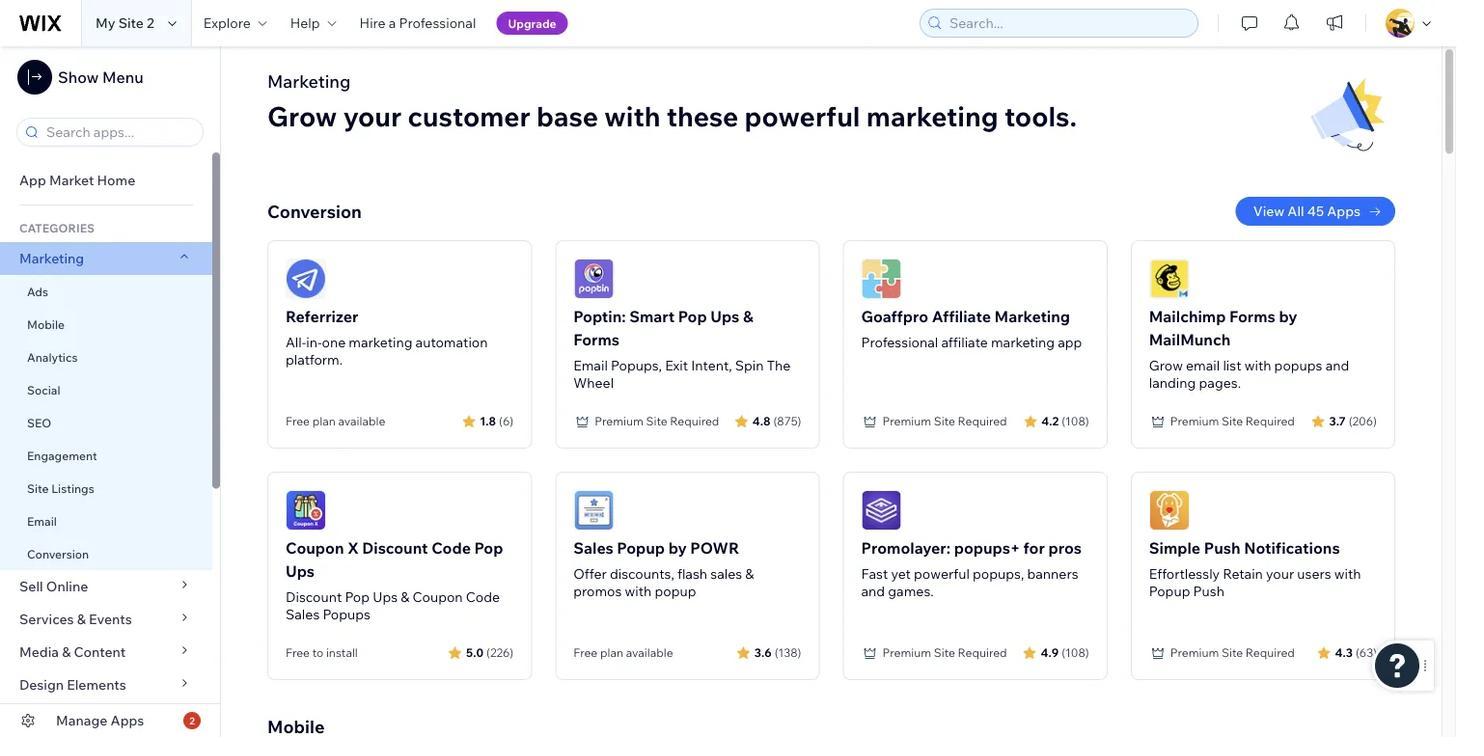 Task type: vqa. For each thing, say whether or not it's contained in the screenshot.


Task type: locate. For each thing, give the bounding box(es) containing it.
1 vertical spatial push
[[1193, 583, 1224, 600]]

popup down effortlessly
[[1149, 583, 1190, 600]]

0 vertical spatial marketing
[[267, 70, 351, 92]]

social
[[27, 383, 60, 397]]

email down "site listings"
[[27, 514, 57, 528]]

site inside site listings link
[[27, 481, 49, 496]]

poptin: smart pop ups & forms email popups, exit intent, spin the wheel
[[573, 307, 791, 391]]

Search... field
[[944, 10, 1192, 37]]

1 horizontal spatial marketing
[[267, 70, 351, 92]]

hire a professional link
[[348, 0, 488, 46]]

0 vertical spatial plan
[[312, 414, 336, 428]]

apps down design elements link
[[111, 712, 144, 729]]

free plan available down promos
[[573, 646, 673, 660]]

2 horizontal spatial ups
[[710, 307, 739, 326]]

ups inside poptin: smart pop ups & forms email popups, exit intent, spin the wheel
[[710, 307, 739, 326]]

Search apps... field
[[41, 119, 197, 146]]

plan down promos
[[600, 646, 623, 660]]

available
[[338, 414, 385, 428], [626, 646, 673, 660]]

0 vertical spatial by
[[1279, 307, 1297, 326]]

4.2
[[1041, 413, 1059, 428]]

0 horizontal spatial free plan available
[[286, 414, 385, 428]]

1 vertical spatial grow
[[1149, 357, 1183, 374]]

0 vertical spatial pop
[[678, 307, 707, 326]]

site listings link
[[0, 472, 212, 505]]

0 vertical spatial powerful
[[745, 99, 860, 133]]

professional down goaffpro
[[861, 334, 938, 351]]

ads link
[[0, 275, 212, 308]]

0 horizontal spatial grow
[[267, 99, 337, 133]]

(63)
[[1356, 645, 1377, 660]]

(108) right 4.9
[[1062, 645, 1089, 660]]

required for your
[[1246, 646, 1295, 660]]

popup up discounts,
[[617, 538, 665, 558]]

0 horizontal spatial by
[[668, 538, 687, 558]]

2 horizontal spatial pop
[[678, 307, 707, 326]]

1 vertical spatial marketing
[[19, 250, 84, 267]]

0 horizontal spatial coupon
[[286, 538, 344, 558]]

by up popups
[[1279, 307, 1297, 326]]

1 vertical spatial apps
[[111, 712, 144, 729]]

premium site required for your
[[1170, 646, 1295, 660]]

1 vertical spatial code
[[466, 589, 500, 606]]

powr
[[690, 538, 739, 558]]

marketing
[[866, 99, 998, 133], [349, 334, 412, 351], [991, 334, 1055, 351]]

0 horizontal spatial 2
[[147, 14, 154, 31]]

customer
[[408, 99, 530, 133]]

site down "retain"
[[1222, 646, 1243, 660]]

1 vertical spatial 2
[[189, 715, 195, 727]]

discount right x
[[362, 538, 428, 558]]

analytics
[[27, 350, 78, 364]]

popup inside "sales popup by powr offer discounts, flash sales & promos with popup"
[[617, 538, 665, 558]]

0 vertical spatial your
[[343, 99, 402, 133]]

free for sales popup by powr
[[573, 646, 598, 660]]

powerful inside marketing grow your customer base with these powerful marketing tools.
[[745, 99, 860, 133]]

1 horizontal spatial powerful
[[914, 565, 970, 582]]

1 horizontal spatial your
[[1266, 565, 1294, 582]]

online
[[46, 578, 88, 595]]

1 horizontal spatial popup
[[1149, 583, 1190, 600]]

1 vertical spatial by
[[668, 538, 687, 558]]

by inside "sales popup by powr offer discounts, flash sales & promos with popup"
[[668, 538, 687, 558]]

marketing
[[267, 70, 351, 92], [19, 250, 84, 267], [994, 307, 1070, 326]]

1 horizontal spatial sales
[[573, 538, 613, 558]]

premium for yet
[[882, 646, 931, 660]]

effortlessly
[[1149, 565, 1220, 582]]

required left 4.3
[[1246, 646, 1295, 660]]

email up wheel
[[573, 357, 608, 374]]

apps inside view all 45 apps link
[[1327, 203, 1361, 220]]

upgrade button
[[496, 12, 568, 35]]

free left to in the bottom of the page
[[286, 646, 310, 660]]

premium site required down affiliate
[[882, 414, 1007, 428]]

required left 4.2
[[958, 414, 1007, 428]]

0 horizontal spatial email
[[27, 514, 57, 528]]

hire a professional
[[360, 14, 476, 31]]

forms down poptin:
[[573, 330, 620, 349]]

premium site required for email
[[1170, 414, 1295, 428]]

and down fast
[[861, 583, 885, 600]]

0 horizontal spatial plan
[[312, 414, 336, 428]]

help
[[290, 14, 320, 31]]

forms
[[1229, 307, 1276, 326], [573, 330, 620, 349]]

free plan available down platform.
[[286, 414, 385, 428]]

0 vertical spatial forms
[[1229, 307, 1276, 326]]

apps right the 45 on the top right
[[1327, 203, 1361, 220]]

manage
[[56, 712, 108, 729]]

poptin:
[[573, 307, 626, 326]]

1 horizontal spatial discount
[[362, 538, 428, 558]]

email
[[573, 357, 608, 374], [27, 514, 57, 528]]

plan
[[312, 414, 336, 428], [600, 646, 623, 660]]

notifications
[[1244, 538, 1340, 558]]

simple
[[1149, 538, 1201, 558]]

banners
[[1027, 565, 1078, 582]]

1 vertical spatial (108)
[[1062, 645, 1089, 660]]

required left 4.9
[[958, 646, 1007, 660]]

5.0 (226)
[[466, 645, 514, 660]]

promolayer: popups+ for pros logo image
[[861, 490, 902, 531]]

marketing link
[[0, 242, 212, 275]]

premium site required down pages.
[[1170, 414, 1295, 428]]

1 horizontal spatial forms
[[1229, 307, 1276, 326]]

0 vertical spatial popup
[[617, 538, 665, 558]]

with inside "sales popup by powr offer discounts, flash sales & promos with popup"
[[625, 583, 652, 600]]

0 horizontal spatial forms
[[573, 330, 620, 349]]

0 horizontal spatial apps
[[111, 712, 144, 729]]

exit
[[665, 357, 688, 374]]

2 vertical spatial ups
[[373, 589, 398, 606]]

my site 2
[[96, 14, 154, 31]]

push down effortlessly
[[1193, 583, 1224, 600]]

available for one
[[338, 414, 385, 428]]

1 vertical spatial and
[[861, 583, 885, 600]]

coupon
[[286, 538, 344, 558], [412, 589, 463, 606]]

0 vertical spatial conversion
[[267, 200, 362, 222]]

1 vertical spatial sales
[[286, 606, 320, 623]]

1 horizontal spatial 2
[[189, 715, 195, 727]]

2 (108) from the top
[[1062, 645, 1089, 660]]

3.6 (138)
[[754, 645, 801, 660]]

2 horizontal spatial marketing
[[994, 307, 1070, 326]]

pop
[[678, 307, 707, 326], [474, 538, 503, 558], [345, 589, 370, 606]]

view all 45 apps
[[1253, 203, 1361, 220]]

free
[[286, 414, 310, 428], [286, 646, 310, 660], [573, 646, 598, 660]]

site down pages.
[[1222, 414, 1243, 428]]

your down 'notifications'
[[1266, 565, 1294, 582]]

(108) for promolayer: popups+ for pros
[[1062, 645, 1089, 660]]

services
[[19, 611, 74, 628]]

1 vertical spatial forms
[[573, 330, 620, 349]]

popup
[[617, 538, 665, 558], [1149, 583, 1190, 600]]

sales popup by powr logo image
[[573, 490, 614, 531]]

media & content link
[[0, 636, 212, 669]]

to
[[312, 646, 323, 660]]

and right popups
[[1325, 357, 1349, 374]]

marketing inside goaffpro affiliate marketing professional affiliate marketing app
[[991, 334, 1055, 351]]

0 vertical spatial grow
[[267, 99, 337, 133]]

professional
[[399, 14, 476, 31], [861, 334, 938, 351]]

marketing down categories
[[19, 250, 84, 267]]

required for yet
[[958, 646, 1007, 660]]

events
[[89, 611, 132, 628]]

sell online
[[19, 578, 88, 595]]

1 vertical spatial professional
[[861, 334, 938, 351]]

2 right 'manage apps'
[[189, 715, 195, 727]]

apps
[[1327, 203, 1361, 220], [111, 712, 144, 729]]

all
[[1288, 203, 1304, 220]]

1 horizontal spatial professional
[[861, 334, 938, 351]]

0 vertical spatial free plan available
[[286, 414, 385, 428]]

0 horizontal spatial available
[[338, 414, 385, 428]]

0 horizontal spatial popup
[[617, 538, 665, 558]]

automation
[[416, 334, 488, 351]]

premium site required for forms
[[595, 414, 719, 428]]

0 horizontal spatial marketing
[[19, 250, 84, 267]]

0 horizontal spatial and
[[861, 583, 885, 600]]

1 vertical spatial coupon
[[412, 589, 463, 606]]

forms inside the mailchimp forms by mailmunch grow email list with popups and landing pages.
[[1229, 307, 1276, 326]]

site down affiliate
[[934, 414, 955, 428]]

popups,
[[611, 357, 662, 374]]

with right list
[[1244, 357, 1271, 374]]

1 horizontal spatial available
[[626, 646, 673, 660]]

with
[[604, 99, 660, 133], [1244, 357, 1271, 374], [1334, 565, 1361, 582], [625, 583, 652, 600]]

marketing down help button
[[267, 70, 351, 92]]

premium up promolayer: popups+ for pros logo
[[882, 414, 931, 428]]

2 right my
[[147, 14, 154, 31]]

1 horizontal spatial and
[[1325, 357, 1349, 374]]

discount
[[362, 538, 428, 558], [286, 589, 342, 606]]

0 horizontal spatial discount
[[286, 589, 342, 606]]

and inside the mailchimp forms by mailmunch grow email list with popups and landing pages.
[[1325, 357, 1349, 374]]

email inside poptin: smart pop ups & forms email popups, exit intent, spin the wheel
[[573, 357, 608, 374]]

forms up list
[[1229, 307, 1276, 326]]

1 vertical spatial available
[[626, 646, 673, 660]]

grow inside marketing grow your customer base with these powerful marketing tools.
[[267, 99, 337, 133]]

sales inside coupon x discount code pop ups discount pop ups & coupon code sales popups
[[286, 606, 320, 623]]

site for promolayer: popups+ for pros
[[934, 646, 955, 660]]

&
[[743, 307, 753, 326], [745, 565, 754, 582], [401, 589, 409, 606], [77, 611, 86, 628], [62, 644, 71, 661]]

your
[[343, 99, 402, 133], [1266, 565, 1294, 582]]

free down platform.
[[286, 414, 310, 428]]

with inside 'simple push notifications effortlessly retain your users with popup push'
[[1334, 565, 1361, 582]]

required for marketing
[[958, 414, 1007, 428]]

0 horizontal spatial powerful
[[745, 99, 860, 133]]

premium for email
[[1170, 414, 1219, 428]]

1 vertical spatial free plan available
[[573, 646, 673, 660]]

home
[[97, 172, 135, 189]]

listings
[[51, 481, 94, 496]]

0 vertical spatial (108)
[[1062, 413, 1089, 428]]

with down discounts,
[[625, 583, 652, 600]]

sales up to in the bottom of the page
[[286, 606, 320, 623]]

0 vertical spatial email
[[573, 357, 608, 374]]

1 horizontal spatial pop
[[474, 538, 503, 558]]

1 horizontal spatial grow
[[1149, 357, 1183, 374]]

grow inside the mailchimp forms by mailmunch grow email list with popups and landing pages.
[[1149, 357, 1183, 374]]

premium site required down "retain"
[[1170, 646, 1295, 660]]

and for mailchimp forms by mailmunch
[[1325, 357, 1349, 374]]

0 vertical spatial available
[[338, 414, 385, 428]]

games.
[[888, 583, 934, 600]]

site down exit
[[646, 414, 667, 428]]

premium down effortlessly
[[1170, 646, 1219, 660]]

(108) right 4.2
[[1062, 413, 1089, 428]]

1 horizontal spatial free plan available
[[573, 646, 673, 660]]

manage apps
[[56, 712, 144, 729]]

powerful
[[745, 99, 860, 133], [914, 565, 970, 582]]

your inside marketing grow your customer base with these powerful marketing tools.
[[343, 99, 402, 133]]

pop inside poptin: smart pop ups & forms email popups, exit intent, spin the wheel
[[678, 307, 707, 326]]

0 vertical spatial code
[[431, 538, 471, 558]]

0 vertical spatial ups
[[710, 307, 739, 326]]

4.2 (108)
[[1041, 413, 1089, 428]]

discount up popups
[[286, 589, 342, 606]]

site left listings
[[27, 481, 49, 496]]

0 vertical spatial sales
[[573, 538, 613, 558]]

by inside the mailchimp forms by mailmunch grow email list with popups and landing pages.
[[1279, 307, 1297, 326]]

premium site required down games.
[[882, 646, 1007, 660]]

1 vertical spatial email
[[27, 514, 57, 528]]

1 horizontal spatial coupon
[[412, 589, 463, 606]]

1 horizontal spatial apps
[[1327, 203, 1361, 220]]

by up flash
[[668, 538, 687, 558]]

and for promolayer: popups+ for pros
[[861, 583, 885, 600]]

analytics link
[[0, 341, 212, 373]]

0 vertical spatial apps
[[1327, 203, 1361, 220]]

x
[[348, 538, 359, 558]]

mailmunch
[[1149, 330, 1231, 349]]

marketing inside marketing grow your customer base with these powerful marketing tools.
[[267, 70, 351, 92]]

push up "retain"
[[1204, 538, 1241, 558]]

professional inside goaffpro affiliate marketing professional affiliate marketing app
[[861, 334, 938, 351]]

0 vertical spatial push
[[1204, 538, 1241, 558]]

1 vertical spatial popup
[[1149, 583, 1190, 600]]

yet
[[891, 565, 911, 582]]

grow up landing
[[1149, 357, 1183, 374]]

your inside 'simple push notifications effortlessly retain your users with popup push'
[[1266, 565, 1294, 582]]

your down hire
[[343, 99, 402, 133]]

sell online link
[[0, 570, 212, 603]]

premium site required down exit
[[595, 414, 719, 428]]

push
[[1204, 538, 1241, 558], [1193, 583, 1224, 600]]

with right base
[[604, 99, 660, 133]]

marketing up app
[[994, 307, 1070, 326]]

0 horizontal spatial sales
[[286, 606, 320, 623]]

0 vertical spatial professional
[[399, 14, 476, 31]]

1 vertical spatial plan
[[600, 646, 623, 660]]

conversion up sell online
[[27, 547, 89, 561]]

required down intent,
[[670, 414, 719, 428]]

and inside promolayer: popups+ for pros fast yet powerful popups, banners and games.
[[861, 583, 885, 600]]

available for powr
[[626, 646, 673, 660]]

1 vertical spatial ups
[[286, 562, 315, 581]]

4.8 (875)
[[752, 413, 801, 428]]

poptin: smart pop ups & forms logo image
[[573, 259, 614, 299]]

1 horizontal spatial email
[[573, 357, 608, 374]]

site for goaffpro affiliate marketing
[[934, 414, 955, 428]]

1 vertical spatial conversion
[[27, 547, 89, 561]]

1 horizontal spatial by
[[1279, 307, 1297, 326]]

marketing inside the 'referrizer all-in-one marketing automation platform.'
[[349, 334, 412, 351]]

premium down landing
[[1170, 414, 1219, 428]]

premium down games.
[[882, 646, 931, 660]]

marketing inside sidebar element
[[19, 250, 84, 267]]

1 (108) from the top
[[1062, 413, 1089, 428]]

conversion link
[[0, 537, 212, 570]]

0 horizontal spatial pop
[[345, 589, 370, 606]]

1 vertical spatial powerful
[[914, 565, 970, 582]]

0 horizontal spatial conversion
[[27, 547, 89, 561]]

explore
[[203, 14, 251, 31]]

0 horizontal spatial your
[[343, 99, 402, 133]]

sales
[[573, 538, 613, 558], [286, 606, 320, 623]]

elements
[[67, 676, 126, 693]]

0 vertical spatial discount
[[362, 538, 428, 558]]

grow down help
[[267, 99, 337, 133]]

free down promos
[[573, 646, 598, 660]]

design elements
[[19, 676, 126, 693]]

with right users on the bottom of the page
[[1334, 565, 1361, 582]]

conversion up referrizer logo
[[267, 200, 362, 222]]

0 vertical spatial and
[[1325, 357, 1349, 374]]

marketing inside goaffpro affiliate marketing professional affiliate marketing app
[[994, 307, 1070, 326]]

spin
[[735, 357, 764, 374]]

in-
[[306, 334, 322, 351]]

site listings
[[27, 481, 94, 496]]

professional right a at the top of page
[[399, 14, 476, 31]]

tools.
[[1004, 99, 1077, 133]]

1 horizontal spatial plan
[[600, 646, 623, 660]]

0 horizontal spatial ups
[[286, 562, 315, 581]]

sales up offer
[[573, 538, 613, 558]]

available down popup at the left
[[626, 646, 673, 660]]

1 vertical spatial your
[[1266, 565, 1294, 582]]

required down popups
[[1246, 414, 1295, 428]]

site down promolayer: popups+ for pros fast yet powerful popups, banners and games.
[[934, 646, 955, 660]]

2 vertical spatial marketing
[[994, 307, 1070, 326]]

plan down platform.
[[312, 414, 336, 428]]

marketing inside marketing grow your customer base with these powerful marketing tools.
[[866, 99, 998, 133]]

premium down wheel
[[595, 414, 643, 428]]

available down platform.
[[338, 414, 385, 428]]



Task type: describe. For each thing, give the bounding box(es) containing it.
media
[[19, 644, 59, 661]]

0 vertical spatial coupon
[[286, 538, 344, 558]]

retain
[[1223, 565, 1263, 582]]

app
[[19, 172, 46, 189]]

promos
[[573, 583, 622, 600]]

1.8 (6)
[[480, 413, 514, 428]]

design elements link
[[0, 669, 212, 702]]

premium for marketing
[[882, 414, 931, 428]]

social link
[[0, 373, 212, 406]]

help button
[[279, 0, 348, 46]]

sales inside "sales popup by powr offer discounts, flash sales & promos with popup"
[[573, 538, 613, 558]]

popup inside 'simple push notifications effortlessly retain your users with popup push'
[[1149, 583, 1190, 600]]

simple push notifications effortlessly retain your users with popup push
[[1149, 538, 1361, 600]]

services & events link
[[0, 603, 212, 636]]

with inside marketing grow your customer base with these powerful marketing tools.
[[604, 99, 660, 133]]

popups
[[323, 606, 371, 623]]

landing
[[1149, 374, 1196, 391]]

these
[[667, 99, 739, 133]]

users
[[1297, 565, 1331, 582]]

5.0
[[466, 645, 484, 660]]

a
[[389, 14, 396, 31]]

site for mailchimp forms by mailmunch
[[1222, 414, 1243, 428]]

flash
[[677, 565, 707, 582]]

required for email
[[1246, 414, 1295, 428]]

with inside the mailchimp forms by mailmunch grow email list with popups and landing pages.
[[1244, 357, 1271, 374]]

popups+
[[954, 538, 1020, 558]]

app
[[1058, 334, 1082, 351]]

for
[[1023, 538, 1045, 558]]

sales
[[710, 565, 742, 582]]

& inside "sales popup by powr offer discounts, flash sales & promos with popup"
[[745, 565, 754, 582]]

mobile
[[27, 317, 65, 331]]

mailchimp forms by mailmunch grow email list with popups and landing pages.
[[1149, 307, 1349, 391]]

coupon x discount code pop ups logo image
[[286, 490, 326, 531]]

free to install
[[286, 646, 358, 660]]

categories
[[19, 220, 95, 235]]

(108) for goaffpro affiliate marketing
[[1062, 413, 1089, 428]]

free for coupon x discount code pop ups
[[286, 646, 310, 660]]

referrizer logo image
[[286, 259, 326, 299]]

by for popup
[[668, 538, 687, 558]]

1 horizontal spatial ups
[[373, 589, 398, 606]]

premium for forms
[[595, 414, 643, 428]]

sell
[[19, 578, 43, 595]]

email inside sidebar element
[[27, 514, 57, 528]]

discounts,
[[610, 565, 674, 582]]

show menu
[[58, 68, 143, 87]]

(206)
[[1349, 413, 1377, 428]]

mobile link
[[0, 308, 212, 341]]

view
[[1253, 203, 1285, 220]]

services & events
[[19, 611, 132, 628]]

intent,
[[691, 357, 732, 374]]

4.8
[[752, 413, 770, 428]]

mailchimp forms by mailmunch logo image
[[1149, 259, 1190, 299]]

simple push notifications logo image
[[1149, 490, 1190, 531]]

marketing for marketing grow your customer base with these powerful marketing tools.
[[267, 70, 351, 92]]

free for referrizer
[[286, 414, 310, 428]]

premium for your
[[1170, 646, 1219, 660]]

(138)
[[775, 645, 801, 660]]

2 inside sidebar element
[[189, 715, 195, 727]]

pros
[[1048, 538, 1082, 558]]

marketing for marketing
[[19, 250, 84, 267]]

platform.
[[286, 351, 343, 368]]

promolayer:
[[861, 538, 951, 558]]

app market home
[[19, 172, 135, 189]]

view all 45 apps link
[[1236, 197, 1395, 226]]

by for forms
[[1279, 307, 1297, 326]]

popup
[[655, 583, 696, 600]]

list
[[1223, 357, 1241, 374]]

affiliate
[[941, 334, 988, 351]]

upgrade
[[508, 16, 556, 30]]

affiliate
[[932, 307, 991, 326]]

site for simple push notifications
[[1222, 646, 1243, 660]]

& inside coupon x discount code pop ups discount pop ups & coupon code sales popups
[[401, 589, 409, 606]]

site right my
[[118, 14, 144, 31]]

media & content
[[19, 644, 126, 661]]

45
[[1307, 203, 1324, 220]]

free plan available for all-
[[286, 414, 385, 428]]

offer
[[573, 565, 607, 582]]

powerful inside promolayer: popups+ for pros fast yet powerful popups, banners and games.
[[914, 565, 970, 582]]

goaffpro
[[861, 307, 928, 326]]

1.8
[[480, 413, 496, 428]]

coupon x discount code pop ups discount pop ups & coupon code sales popups
[[286, 538, 503, 623]]

fast
[[861, 565, 888, 582]]

free plan available for popup
[[573, 646, 673, 660]]

& inside poptin: smart pop ups & forms email popups, exit intent, spin the wheel
[[743, 307, 753, 326]]

popups,
[[973, 565, 1024, 582]]

1 vertical spatial discount
[[286, 589, 342, 606]]

(226)
[[486, 645, 514, 660]]

show menu button
[[17, 60, 143, 95]]

2 vertical spatial pop
[[345, 589, 370, 606]]

0 horizontal spatial professional
[[399, 14, 476, 31]]

smart
[[629, 307, 675, 326]]

plan for popup
[[600, 646, 623, 660]]

show
[[58, 68, 99, 87]]

goaffpro affiliate marketing logo image
[[861, 259, 902, 299]]

email
[[1186, 357, 1220, 374]]

sidebar element
[[0, 46, 221, 737]]

premium site required for yet
[[882, 646, 1007, 660]]

0 vertical spatial 2
[[147, 14, 154, 31]]

3.7
[[1329, 413, 1346, 428]]

popups
[[1274, 357, 1322, 374]]

required for forms
[[670, 414, 719, 428]]

conversion inside sidebar element
[[27, 547, 89, 561]]

4.9 (108)
[[1041, 645, 1089, 660]]

premium site required for marketing
[[882, 414, 1007, 428]]

1 horizontal spatial conversion
[[267, 200, 362, 222]]

the
[[767, 357, 791, 374]]

design
[[19, 676, 64, 693]]

4.9
[[1041, 645, 1059, 660]]

site for poptin: smart pop ups & forms
[[646, 414, 667, 428]]

ads
[[27, 284, 48, 299]]

apps inside sidebar element
[[111, 712, 144, 729]]

1 vertical spatial pop
[[474, 538, 503, 558]]

seo
[[27, 415, 51, 430]]

market
[[49, 172, 94, 189]]

menu
[[102, 68, 143, 87]]

3.7 (206)
[[1329, 413, 1377, 428]]

install
[[326, 646, 358, 660]]

plan for all-
[[312, 414, 336, 428]]

forms inside poptin: smart pop ups & forms email popups, exit intent, spin the wheel
[[573, 330, 620, 349]]



